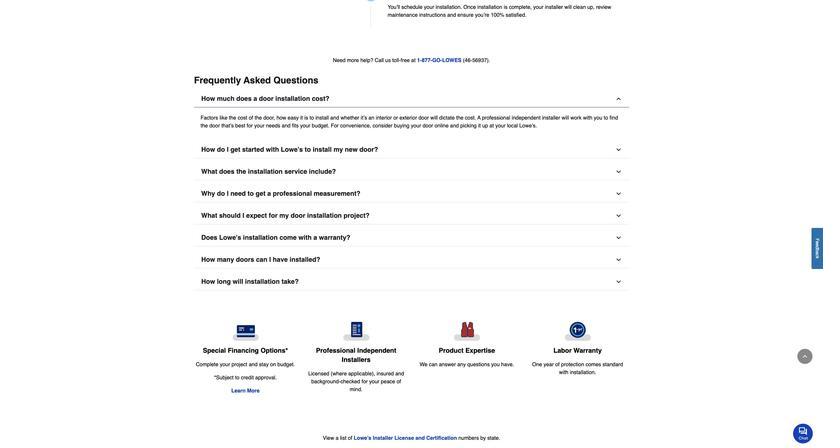 Task type: locate. For each thing, give the bounding box(es) containing it.
1 horizontal spatial at
[[490, 123, 494, 129]]

installation up 100%
[[478, 4, 503, 10]]

how much does a door installation cost?
[[201, 95, 330, 103]]

door up come on the left of the page
[[291, 212, 306, 220]]

2 e from the top
[[815, 244, 821, 246]]

how for how many doors can i have installed?
[[201, 256, 215, 264]]

you left have.
[[492, 362, 500, 368]]

is
[[504, 4, 508, 10], [305, 115, 308, 121]]

cost.
[[465, 115, 476, 121]]

1 vertical spatial for
[[269, 212, 278, 220]]

1 horizontal spatial budget.
[[312, 123, 330, 129]]

once
[[464, 4, 476, 10]]

measurement?
[[314, 190, 361, 198]]

budget. inside factors like the cost of the door, how easy it is to install and whether it's an interior or exterior door will dictate the cost. a professional independent installer will work with you to find the door that's best for your needs and fits your budget. for convenience, consider buying your door online and picking it up at your local lowe's.
[[312, 123, 330, 129]]

does inside how much does a door installation cost? button
[[236, 95, 252, 103]]

i for get
[[227, 146, 229, 153]]

of right peace
[[397, 379, 401, 385]]

0 horizontal spatial get
[[231, 146, 240, 153]]

what for what should i expect for my door installation project?
[[201, 212, 217, 220]]

0 vertical spatial it
[[300, 115, 303, 121]]

chevron down image inside 'what does the installation service include?' button
[[616, 169, 622, 175]]

2 horizontal spatial lowe's
[[354, 436, 372, 442]]

lowe's up the service
[[281, 146, 303, 153]]

lowe's right does
[[219, 234, 241, 242]]

1 horizontal spatial get
[[256, 190, 266, 198]]

1 horizontal spatial does
[[236, 95, 252, 103]]

0 horizontal spatial professional
[[273, 190, 312, 198]]

does up need
[[219, 168, 235, 176]]

of inside factors like the cost of the door, how easy it is to install and whether it's an interior or exterior door will dictate the cost. a professional independent installer will work with you to find the door that's best for your needs and fits your budget. for convenience, consider buying your door online and picking it up at your local lowe's.
[[249, 115, 253, 121]]

you're
[[475, 12, 490, 18]]

0 vertical spatial chevron down image
[[616, 147, 622, 153]]

my down the why do i need to get a professional measurement?
[[280, 212, 289, 220]]

installers
[[342, 356, 371, 364]]

0 horizontal spatial you
[[492, 362, 500, 368]]

why do i need to get a professional measurement? button
[[194, 186, 629, 202]]

and
[[448, 12, 456, 18], [331, 115, 339, 121], [282, 123, 291, 129], [450, 123, 459, 129], [249, 362, 258, 368], [396, 371, 404, 377], [416, 436, 425, 442]]

1 chevron down image from the top
[[616, 169, 622, 175]]

i inside why do i need to get a professional measurement? button
[[227, 190, 229, 198]]

1 horizontal spatial can
[[429, 362, 438, 368]]

1 vertical spatial lowe's
[[219, 234, 241, 242]]

chevron down image for include?
[[616, 169, 622, 175]]

the up need
[[236, 168, 246, 176]]

installer
[[545, 4, 563, 10], [542, 115, 561, 121]]

i inside "how do i get started with lowe's to install my new door?" "button"
[[227, 146, 229, 153]]

by
[[481, 436, 486, 442]]

installer left work
[[542, 115, 561, 121]]

what inside 'button'
[[201, 212, 217, 220]]

get inside "button"
[[231, 146, 240, 153]]

do for why
[[217, 190, 225, 198]]

do right why
[[217, 190, 225, 198]]

2 chevron down image from the top
[[616, 213, 622, 219]]

credit
[[241, 375, 254, 381]]

protection
[[562, 362, 585, 368]]

0 vertical spatial professional
[[482, 115, 511, 121]]

1 horizontal spatial professional
[[482, 115, 511, 121]]

i left need
[[227, 190, 229, 198]]

0 horizontal spatial my
[[280, 212, 289, 220]]

does right much
[[236, 95, 252, 103]]

dictate
[[440, 115, 455, 121]]

professional up up
[[482, 115, 511, 121]]

0 vertical spatial can
[[256, 256, 268, 264]]

0 vertical spatial you
[[594, 115, 603, 121]]

1 vertical spatial install
[[313, 146, 332, 153]]

is inside you'll schedule your installation. once installation is complete, your installer will clean up, review maintenance instructions and ensure you're 100% satisfied.
[[504, 4, 508, 10]]

installation up warranty?
[[307, 212, 342, 220]]

of right the year
[[556, 362, 560, 368]]

of right cost
[[249, 115, 253, 121]]

the left cost.
[[456, 115, 464, 121]]

standard
[[603, 362, 624, 368]]

to inside "button"
[[305, 146, 311, 153]]

will left work
[[562, 115, 569, 121]]

1 vertical spatial get
[[256, 190, 266, 198]]

lowe's right the list
[[354, 436, 372, 442]]

take?
[[282, 278, 299, 286]]

why
[[201, 190, 215, 198]]

schedule
[[402, 4, 423, 10]]

can right the we
[[429, 362, 438, 368]]

877-
[[422, 57, 433, 63]]

what left should
[[201, 212, 217, 220]]

install
[[316, 115, 329, 121], [313, 146, 332, 153]]

door down factors
[[210, 123, 220, 129]]

can right doors
[[256, 256, 268, 264]]

stay
[[259, 362, 269, 368]]

door inside 'button'
[[291, 212, 306, 220]]

2 horizontal spatial for
[[362, 379, 368, 385]]

1 vertical spatial is
[[305, 115, 308, 121]]

professional down the service
[[273, 190, 312, 198]]

0 horizontal spatial lowe's
[[219, 234, 241, 242]]

an icon of the number 3. image
[[304, 0, 377, 29]]

56937).
[[473, 57, 490, 63]]

installed?
[[290, 256, 321, 264]]

1 horizontal spatial installation.
[[570, 370, 597, 376]]

is inside factors like the cost of the door, how easy it is to install and whether it's an interior or exterior door will dictate the cost. a professional independent installer will work with you to find the door that's best for your needs and fits your budget. for convenience, consider buying your door online and picking it up at your local lowe's.
[[305, 115, 308, 121]]

how
[[201, 95, 215, 103], [201, 146, 215, 153], [201, 256, 215, 264], [201, 278, 215, 286]]

your
[[424, 4, 435, 10], [534, 4, 544, 10], [254, 123, 265, 129], [300, 123, 311, 129], [411, 123, 421, 129], [496, 123, 506, 129], [220, 362, 230, 368], [369, 379, 380, 385]]

3 chevron down image from the top
[[616, 235, 622, 241]]

installation. inside you'll schedule your installation. once installation is complete, your installer will clean up, review maintenance instructions and ensure you're 100% satisfied.
[[436, 4, 462, 10]]

1 vertical spatial do
[[217, 190, 225, 198]]

0 horizontal spatial it
[[300, 115, 303, 121]]

0 vertical spatial my
[[334, 146, 343, 153]]

and inside you'll schedule your installation. once installation is complete, your installer will clean up, review maintenance instructions and ensure you're 100% satisfied.
[[448, 12, 456, 18]]

chevron down image inside "does lowe's installation come with a warranty?" button
[[616, 235, 622, 241]]

for right "best"
[[247, 123, 253, 129]]

and left ensure
[[448, 12, 456, 18]]

1 vertical spatial at
[[490, 123, 494, 129]]

0 vertical spatial lowe's
[[281, 146, 303, 153]]

i left 'expect'
[[243, 212, 244, 220]]

what should i expect for my door installation project? button
[[194, 208, 629, 224]]

the left door, at top
[[255, 115, 262, 121]]

1 horizontal spatial you
[[594, 115, 603, 121]]

frequently
[[194, 75, 241, 85]]

licensed (where applicable), insured and background-checked for your peace of mind.
[[308, 371, 404, 393]]

will inside button
[[233, 278, 243, 286]]

0 vertical spatial install
[[316, 115, 329, 121]]

chevron up image
[[616, 96, 622, 102]]

view a list of lowe's installer license and certification numbers by state.
[[323, 436, 501, 442]]

new
[[345, 146, 358, 153]]

4 chevron down image from the top
[[616, 279, 622, 285]]

1 vertical spatial installer
[[542, 115, 561, 121]]

1 horizontal spatial it
[[478, 123, 481, 129]]

get up 'expect'
[[256, 190, 266, 198]]

0 vertical spatial for
[[247, 123, 253, 129]]

a up k
[[815, 252, 821, 254]]

what inside button
[[201, 168, 217, 176]]

it right easy
[[300, 115, 303, 121]]

i inside what should i expect for my door installation project? 'button'
[[243, 212, 244, 220]]

how left much
[[201, 95, 215, 103]]

you'll
[[388, 4, 400, 10]]

i for need
[[227, 190, 229, 198]]

interior
[[376, 115, 392, 121]]

what up why
[[201, 168, 217, 176]]

to up the service
[[305, 146, 311, 153]]

e up b
[[815, 244, 821, 246]]

clean
[[574, 4, 586, 10]]

door up door, at top
[[259, 95, 274, 103]]

0 horizontal spatial for
[[247, 123, 253, 129]]

1 what from the top
[[201, 168, 217, 176]]

how left many
[[201, 256, 215, 264]]

installation down the started
[[248, 168, 283, 176]]

how left long
[[201, 278, 215, 286]]

will inside you'll schedule your installation. once installation is complete, your installer will clean up, review maintenance instructions and ensure you're 100% satisfied.
[[565, 4, 572, 10]]

the inside button
[[236, 168, 246, 176]]

and right insured
[[396, 371, 404, 377]]

with inside factors like the cost of the door, how easy it is to install and whether it's an interior or exterior door will dictate the cost. a professional independent installer will work with you to find the door that's best for your needs and fits your budget. for convenience, consider buying your door online and picking it up at your local lowe's.
[[583, 115, 593, 121]]

complete,
[[509, 4, 532, 10]]

chevron down image inside how many doors can i have installed? button
[[616, 257, 622, 263]]

do inside button
[[217, 190, 225, 198]]

with inside "button"
[[266, 146, 279, 153]]

peace
[[381, 379, 395, 385]]

get inside button
[[256, 190, 266, 198]]

budget. left "for"
[[312, 123, 330, 129]]

financing
[[228, 347, 259, 355]]

0 vertical spatial at
[[412, 57, 416, 63]]

my
[[334, 146, 343, 153], [280, 212, 289, 220]]

2 chevron down image from the top
[[616, 191, 622, 197]]

0 vertical spatial installation.
[[436, 4, 462, 10]]

does
[[201, 234, 217, 242]]

with inside button
[[299, 234, 312, 242]]

*subject to credit approval.
[[214, 375, 277, 381]]

1 do from the top
[[217, 146, 225, 153]]

chevron down image
[[616, 147, 622, 153], [616, 213, 622, 219], [616, 257, 622, 263]]

a left the list
[[336, 436, 339, 442]]

0 vertical spatial do
[[217, 146, 225, 153]]

professional
[[482, 115, 511, 121], [273, 190, 312, 198]]

0 vertical spatial does
[[236, 95, 252, 103]]

need
[[231, 190, 246, 198]]

install down the cost?
[[316, 115, 329, 121]]

1 vertical spatial installation.
[[570, 370, 597, 376]]

with down protection
[[559, 370, 569, 376]]

will
[[565, 4, 572, 10], [431, 115, 438, 121], [562, 115, 569, 121], [233, 278, 243, 286]]

1 vertical spatial chevron down image
[[616, 213, 622, 219]]

your left local
[[496, 123, 506, 129]]

for inside licensed (where applicable), insured and background-checked for your peace of mind.
[[362, 379, 368, 385]]

questions
[[468, 362, 490, 368]]

started
[[242, 146, 264, 153]]

that's
[[221, 123, 234, 129]]

chevron down image
[[616, 169, 622, 175], [616, 191, 622, 197], [616, 235, 622, 241], [616, 279, 622, 285]]

to left credit
[[235, 375, 240, 381]]

with right come on the left of the page
[[299, 234, 312, 242]]

1 how from the top
[[201, 95, 215, 103]]

and down how
[[282, 123, 291, 129]]

is up 100%
[[504, 4, 508, 10]]

how inside button
[[201, 256, 215, 264]]

0 vertical spatial what
[[201, 168, 217, 176]]

my left new
[[334, 146, 343, 153]]

service
[[285, 168, 307, 176]]

professional
[[316, 347, 356, 355]]

your up *subject
[[220, 362, 230, 368]]

you left find
[[594, 115, 603, 121]]

0 horizontal spatial installation.
[[436, 4, 462, 10]]

professional independent installers
[[316, 347, 397, 364]]

for down applicable), in the left of the page
[[362, 379, 368, 385]]

1 chevron down image from the top
[[616, 147, 622, 153]]

4 how from the top
[[201, 278, 215, 286]]

0 vertical spatial is
[[504, 4, 508, 10]]

how inside "button"
[[201, 146, 215, 153]]

will left clean
[[565, 4, 572, 10]]

much
[[217, 95, 235, 103]]

list
[[340, 436, 347, 442]]

installation.
[[436, 4, 462, 10], [570, 370, 597, 376]]

asked
[[244, 75, 271, 85]]

0 horizontal spatial does
[[219, 168, 235, 176]]

with right the started
[[266, 146, 279, 153]]

i down that's in the top of the page
[[227, 146, 229, 153]]

like
[[220, 115, 228, 121]]

your down insured
[[369, 379, 380, 385]]

0 vertical spatial installer
[[545, 4, 563, 10]]

installation
[[478, 4, 503, 10], [276, 95, 310, 103], [248, 168, 283, 176], [307, 212, 342, 220], [243, 234, 278, 242], [245, 278, 280, 286]]

installation. up instructions
[[436, 4, 462, 10]]

is right easy
[[305, 115, 308, 121]]

chevron down image inside what should i expect for my door installation project? 'button'
[[616, 213, 622, 219]]

2 do from the top
[[217, 190, 225, 198]]

us
[[386, 57, 391, 63]]

1 horizontal spatial is
[[504, 4, 508, 10]]

to right need
[[248, 190, 254, 198]]

it left up
[[478, 123, 481, 129]]

3 how from the top
[[201, 256, 215, 264]]

comes
[[586, 362, 602, 368]]

you inside factors like the cost of the door, how easy it is to install and whether it's an interior or exterior door will dictate the cost. a professional independent installer will work with you to find the door that's best for your needs and fits your budget. for convenience, consider buying your door online and picking it up at your local lowe's.
[[594, 115, 603, 121]]

door left online
[[423, 123, 433, 129]]

can inside button
[[256, 256, 268, 264]]

a down frequently asked questions
[[254, 95, 257, 103]]

work
[[571, 115, 582, 121]]

it
[[300, 115, 303, 121], [478, 123, 481, 129]]

i left the have
[[269, 256, 271, 264]]

1 vertical spatial professional
[[273, 190, 312, 198]]

do
[[217, 146, 225, 153], [217, 190, 225, 198]]

1 vertical spatial it
[[478, 123, 481, 129]]

2 how from the top
[[201, 146, 215, 153]]

chevron down image inside "how do i get started with lowe's to install my new door?" "button"
[[616, 147, 622, 153]]

special financing options*
[[203, 347, 288, 355]]

checked
[[341, 379, 360, 385]]

do down that's in the top of the page
[[217, 146, 225, 153]]

chevron down image for install
[[616, 147, 622, 153]]

2 vertical spatial for
[[362, 379, 368, 385]]

with inside one year of protection comes standard with installation.
[[559, 370, 569, 376]]

1 vertical spatial my
[[280, 212, 289, 220]]

1 horizontal spatial my
[[334, 146, 343, 153]]

factors
[[201, 115, 218, 121]]

1 horizontal spatial lowe's
[[281, 146, 303, 153]]

the right like
[[229, 115, 236, 121]]

for
[[247, 123, 253, 129], [269, 212, 278, 220], [362, 379, 368, 385]]

*subject
[[214, 375, 234, 381]]

d
[[815, 246, 821, 249]]

chevron down image inside why do i need to get a professional measurement? button
[[616, 191, 622, 197]]

how long will installation take? button
[[194, 274, 629, 291]]

1 vertical spatial what
[[201, 212, 217, 220]]

professional inside button
[[273, 190, 312, 198]]

1 vertical spatial you
[[492, 362, 500, 368]]

does
[[236, 95, 252, 103], [219, 168, 235, 176]]

0 vertical spatial budget.
[[312, 123, 330, 129]]

of inside licensed (where applicable), insured and background-checked for your peace of mind.
[[397, 379, 401, 385]]

for right 'expect'
[[269, 212, 278, 220]]

the
[[229, 115, 236, 121], [255, 115, 262, 121], [456, 115, 464, 121], [201, 123, 208, 129], [236, 168, 246, 176]]

1 horizontal spatial for
[[269, 212, 278, 220]]

questions
[[274, 75, 319, 85]]

it's
[[361, 115, 367, 121]]

(46-
[[463, 57, 473, 63]]

your right complete,
[[534, 4, 544, 10]]

at left 1-
[[412, 57, 416, 63]]

with right work
[[583, 115, 593, 121]]

0 horizontal spatial can
[[256, 256, 268, 264]]

0 horizontal spatial budget.
[[278, 362, 295, 368]]

get left the started
[[231, 146, 240, 153]]

installer left clean
[[545, 4, 563, 10]]

how do i get started with lowe's to install my new door?
[[201, 146, 378, 153]]

does inside 'what does the installation service include?' button
[[219, 168, 235, 176]]

will right long
[[233, 278, 243, 286]]

toll-
[[393, 57, 401, 63]]

at right up
[[490, 123, 494, 129]]

picking
[[461, 123, 477, 129]]

1 vertical spatial does
[[219, 168, 235, 176]]

budget. right on
[[278, 362, 295, 368]]

3 chevron down image from the top
[[616, 257, 622, 263]]

install up include?
[[313, 146, 332, 153]]

e up d
[[815, 241, 821, 244]]

f e e d b a c k button
[[812, 228, 824, 269]]

installation down "questions" at the left top of the page
[[276, 95, 310, 103]]

do inside "button"
[[217, 146, 225, 153]]

the down factors
[[201, 123, 208, 129]]

of right the list
[[348, 436, 353, 442]]

0 vertical spatial get
[[231, 146, 240, 153]]

does lowe's installation come with a warranty? button
[[194, 230, 629, 247]]

local
[[507, 123, 518, 129]]

0 horizontal spatial is
[[305, 115, 308, 121]]

how down factors
[[201, 146, 215, 153]]

installation. down protection
[[570, 370, 597, 376]]

your right fits
[[300, 123, 311, 129]]

of inside one year of protection comes standard with installation.
[[556, 362, 560, 368]]

lowes
[[443, 57, 462, 63]]

budget.
[[312, 123, 330, 129], [278, 362, 295, 368]]

2 vertical spatial chevron down image
[[616, 257, 622, 263]]

2 what from the top
[[201, 212, 217, 220]]



Task type: describe. For each thing, give the bounding box(es) containing it.
free
[[401, 57, 410, 63]]

installer inside factors like the cost of the door, how easy it is to install and whether it's an interior or exterior door will dictate the cost. a professional independent installer will work with you to find the door that's best for your needs and fits your budget. for convenience, consider buying your door online and picking it up at your local lowe's.
[[542, 115, 561, 121]]

and right license
[[416, 436, 425, 442]]

how for how do i get started with lowe's to install my new door?
[[201, 146, 215, 153]]

background-
[[312, 379, 341, 385]]

installation inside 'button'
[[307, 212, 342, 220]]

independent
[[512, 115, 541, 121]]

expect
[[246, 212, 267, 220]]

best
[[235, 123, 245, 129]]

your down exterior
[[411, 123, 421, 129]]

project
[[232, 362, 248, 368]]

maintenance
[[388, 12, 418, 18]]

a blue 1-year labor warranty icon. image
[[528, 322, 628, 341]]

complete
[[196, 362, 219, 368]]

lowe's inside button
[[219, 234, 241, 242]]

state.
[[488, 436, 501, 442]]

why do i need to get a professional measurement?
[[201, 190, 361, 198]]

up
[[483, 123, 488, 129]]

i inside how many doors can i have installed? button
[[269, 256, 271, 264]]

needs
[[266, 123, 280, 129]]

more
[[247, 388, 260, 394]]

scroll to top element
[[798, 349, 813, 364]]

how for how much does a door installation cost?
[[201, 95, 215, 103]]

a lowe's red vest icon. image
[[417, 322, 517, 341]]

chevron down image for get
[[616, 191, 622, 197]]

1-
[[417, 57, 422, 63]]

need more help? call us toll-free at 1-877-go-lowes (46-56937).
[[333, 57, 490, 63]]

installation inside you'll schedule your installation. once installation is complete, your installer will clean up, review maintenance instructions and ensure you're 100% satisfied.
[[478, 4, 503, 10]]

warranty?
[[319, 234, 351, 242]]

installer inside you'll schedule your installation. once installation is complete, your installer will clean up, review maintenance instructions and ensure you're 100% satisfied.
[[545, 4, 563, 10]]

online
[[435, 123, 449, 129]]

one
[[533, 362, 543, 368]]

cost?
[[312, 95, 330, 103]]

lowe's inside "button"
[[281, 146, 303, 153]]

mind.
[[350, 387, 363, 393]]

a dark blue background check icon. image
[[306, 322, 407, 341]]

door inside button
[[259, 95, 274, 103]]

satisfied.
[[506, 12, 527, 18]]

(where
[[331, 371, 347, 377]]

how for how long will installation take?
[[201, 278, 215, 286]]

door?
[[360, 146, 378, 153]]

instructions
[[419, 12, 446, 18]]

your up instructions
[[424, 4, 435, 10]]

how many doors can i have installed?
[[201, 256, 321, 264]]

1 vertical spatial can
[[429, 362, 438, 368]]

warranty
[[574, 347, 602, 355]]

complete your project and stay on budget.
[[196, 362, 295, 368]]

for inside 'button'
[[269, 212, 278, 220]]

how
[[277, 115, 286, 121]]

will up online
[[431, 115, 438, 121]]

learn more
[[231, 388, 260, 394]]

installation down how many doors can i have installed?
[[245, 278, 280, 286]]

chat invite button image
[[794, 424, 814, 444]]

we can answer any questions you have.
[[420, 362, 514, 368]]

and up "for"
[[331, 115, 339, 121]]

chevron down image inside the how long will installation take? button
[[616, 279, 622, 285]]

do for how
[[217, 146, 225, 153]]

independent
[[358, 347, 397, 355]]

what does the installation service include?
[[201, 168, 336, 176]]

and down dictate
[[450, 123, 459, 129]]

or
[[394, 115, 398, 121]]

learn more link
[[231, 388, 260, 394]]

license
[[395, 436, 414, 442]]

chevron down image for a
[[616, 235, 622, 241]]

installation. inside one year of protection comes standard with installation.
[[570, 370, 597, 376]]

and left stay
[[249, 362, 258, 368]]

should
[[219, 212, 241, 220]]

a left warranty?
[[314, 234, 317, 242]]

licensed
[[308, 371, 330, 377]]

i for expect
[[243, 212, 244, 220]]

for inside factors like the cost of the door, how easy it is to install and whether it's an interior or exterior door will dictate the cost. a professional independent installer will work with you to find the door that's best for your needs and fits your budget. for convenience, consider buying your door online and picking it up at your local lowe's.
[[247, 123, 253, 129]]

frequently asked questions
[[194, 75, 319, 85]]

to left find
[[604, 115, 609, 121]]

numbers
[[459, 436, 479, 442]]

buying
[[394, 123, 410, 129]]

to inside button
[[248, 190, 254, 198]]

a dark blue credit card icon. image
[[195, 322, 296, 341]]

c
[[815, 254, 821, 256]]

my inside 'button'
[[280, 212, 289, 220]]

1 vertical spatial budget.
[[278, 362, 295, 368]]

f
[[815, 239, 821, 241]]

to right easy
[[310, 115, 314, 121]]

how many doors can i have installed? button
[[194, 252, 629, 269]]

have
[[273, 256, 288, 264]]

your inside licensed (where applicable), insured and background-checked for your peace of mind.
[[369, 379, 380, 385]]

your down door, at top
[[254, 123, 265, 129]]

chevron up image
[[802, 353, 809, 360]]

my inside "button"
[[334, 146, 343, 153]]

on
[[270, 362, 276, 368]]

1 e from the top
[[815, 241, 821, 244]]

at inside factors like the cost of the door, how easy it is to install and whether it's an interior or exterior door will dictate the cost. a professional independent installer will work with you to find the door that's best for your needs and fits your budget. for convenience, consider buying your door online and picking it up at your local lowe's.
[[490, 123, 494, 129]]

consider
[[373, 123, 393, 129]]

does lowe's installation come with a warranty?
[[201, 234, 351, 242]]

insured
[[377, 371, 394, 377]]

product expertise
[[439, 347, 495, 355]]

answer
[[439, 362, 456, 368]]

door right exterior
[[419, 115, 429, 121]]

2 vertical spatial lowe's
[[354, 436, 372, 442]]

professional inside factors like the cost of the door, how easy it is to install and whether it's an interior or exterior door will dictate the cost. a professional independent installer will work with you to find the door that's best for your needs and fits your budget. for convenience, consider buying your door online and picking it up at your local lowe's.
[[482, 115, 511, 121]]

0 horizontal spatial at
[[412, 57, 416, 63]]

labor warranty
[[554, 347, 602, 355]]

doors
[[236, 256, 254, 264]]

chevron down image for project?
[[616, 213, 622, 219]]

options*
[[261, 347, 288, 355]]

one year of protection comes standard with installation.
[[533, 362, 624, 376]]

approval.
[[255, 375, 277, 381]]

project?
[[344, 212, 370, 220]]

find
[[610, 115, 619, 121]]

installation up how many doors can i have installed?
[[243, 234, 278, 242]]

install inside "how do i get started with lowe's to install my new door?" "button"
[[313, 146, 332, 153]]

certification
[[427, 436, 457, 442]]

a down the what does the installation service include?
[[268, 190, 271, 198]]

how long will installation take?
[[201, 278, 299, 286]]

what for what does the installation service include?
[[201, 168, 217, 176]]

year
[[544, 362, 554, 368]]

applicable),
[[349, 371, 375, 377]]

and inside licensed (where applicable), insured and background-checked for your peace of mind.
[[396, 371, 404, 377]]

exterior
[[400, 115, 417, 121]]

1-877-go-lowes link
[[417, 57, 462, 63]]

up,
[[588, 4, 595, 10]]

long
[[217, 278, 231, 286]]

for
[[331, 123, 339, 129]]

install inside factors like the cost of the door, how easy it is to install and whether it's an interior or exterior door will dictate the cost. a professional independent installer will work with you to find the door that's best for your needs and fits your budget. for convenience, consider buying your door online and picking it up at your local lowe's.
[[316, 115, 329, 121]]

ensure
[[458, 12, 474, 18]]



Task type: vqa. For each thing, say whether or not it's contained in the screenshot.
installation. inside the One year of protection comes standard with installation.
yes



